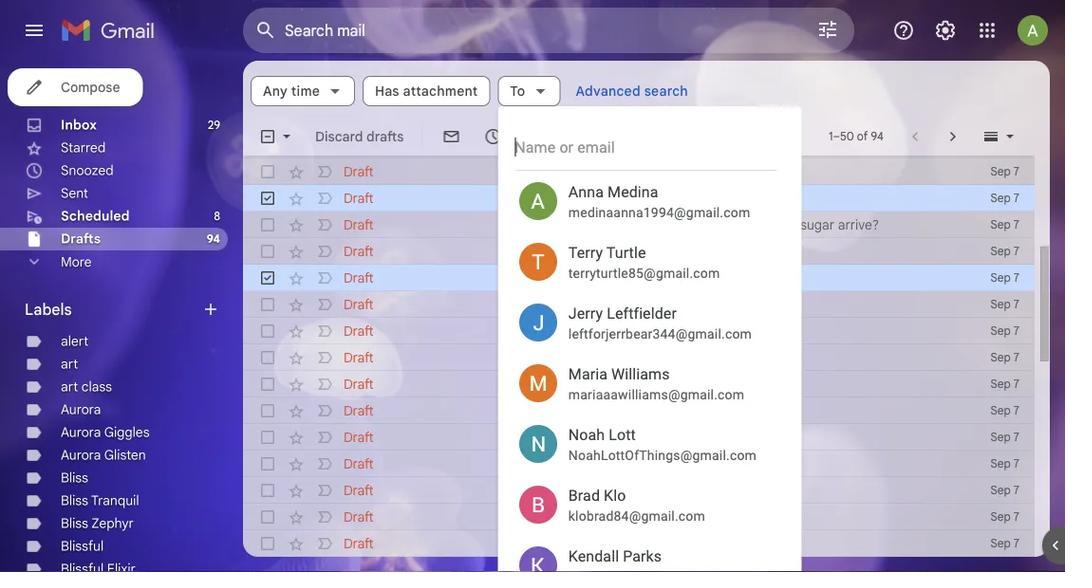 Task type: locate. For each thing, give the bounding box(es) containing it.
art for art class
[[61, 379, 78, 396]]

aurora giggles
[[61, 424, 150, 441]]

7 subject) from the top
[[557, 482, 606, 499]]

bliss tranquil
[[61, 493, 139, 509]]

giggles
[[104, 424, 150, 441]]

draft
[[344, 163, 374, 180], [344, 190, 374, 207], [344, 217, 374, 233], [344, 243, 374, 260], [344, 270, 374, 286], [344, 296, 374, 313], [344, 323, 374, 340], [344, 349, 374, 366], [344, 376, 374, 393], [344, 403, 374, 419], [344, 429, 374, 446], [344, 456, 374, 472], [344, 482, 374, 499], [344, 509, 374, 526], [344, 536, 374, 552]]

aurora glisten
[[61, 447, 146, 464]]

gift link
[[534, 375, 931, 394]]

6 sep 7 from the top
[[991, 298, 1020, 312]]

8 7 from the top
[[1014, 351, 1020, 365]]

1 aurora from the top
[[61, 402, 101, 418]]

0 vertical spatial greetings
[[534, 323, 592, 340]]

15 draft from the top
[[344, 536, 374, 552]]

any
[[263, 83, 288, 99]]

bliss link
[[61, 470, 88, 487]]

2 bliss from the top
[[61, 493, 88, 509]]

scheduled link
[[61, 208, 130, 225]]

main content
[[243, 61, 1050, 557]]

aurora link
[[61, 402, 101, 418]]

1 vertical spatial aurora
[[61, 424, 101, 441]]

class
[[81, 379, 112, 396]]

3 sep 7 from the top
[[991, 218, 1020, 232]]

aurora for aurora glisten
[[61, 447, 101, 464]]

bliss
[[61, 470, 88, 487], [61, 493, 88, 509], [61, 516, 88, 532]]

2 (no from the top
[[534, 296, 554, 313]]

13 draft from the top
[[344, 482, 374, 499]]

2 (no subject) link from the top
[[534, 295, 931, 314]]

anna
[[568, 183, 604, 201]]

(no subject) up gift in the bottom of the page
[[534, 349, 606, 366]]

hello
[[534, 536, 564, 552]]

5 row from the top
[[243, 238, 1035, 265]]

bliss up bliss tranquil 'link'
[[61, 470, 88, 487]]

art down "alert" at the left
[[61, 356, 78, 373]]

aurora down aurora link on the bottom left of page
[[61, 424, 101, 441]]

14 row from the top
[[243, 478, 1035, 504]]

sep
[[991, 165, 1011, 179], [991, 191, 1011, 206], [991, 218, 1011, 232], [991, 245, 1011, 259], [991, 271, 1011, 285], [991, 298, 1011, 312], [991, 324, 1011, 339], [991, 351, 1011, 365], [991, 377, 1011, 392], [991, 404, 1011, 418], [991, 431, 1011, 445], [991, 457, 1011, 472], [991, 484, 1011, 498], [991, 510, 1011, 525], [991, 537, 1011, 551]]

add to tasks image
[[525, 127, 544, 146]]

1 sep from the top
[[991, 165, 1011, 179]]

2 draft from the top
[[344, 190, 374, 207]]

0 vertical spatial art
[[61, 356, 78, 373]]

5 (no subject) link from the top
[[534, 428, 931, 447]]

None checkbox
[[258, 189, 277, 208], [258, 242, 277, 261], [258, 269, 277, 288], [258, 295, 277, 314], [258, 322, 277, 341], [258, 481, 277, 500], [258, 535, 277, 554], [258, 189, 277, 208], [258, 242, 277, 261], [258, 269, 277, 288], [258, 295, 277, 314], [258, 322, 277, 341], [258, 481, 277, 500], [258, 535, 277, 554]]

aurora for aurora link on the bottom left of page
[[61, 402, 101, 418]]

has
[[375, 83, 400, 99]]

4 draft from the top
[[344, 243, 374, 260]]

(no subject) down noah
[[534, 456, 606, 472]]

9 7 from the top
[[1014, 377, 1020, 392]]

4 (no subject) from the top
[[534, 403, 606, 419]]

sugar
[[801, 217, 835, 233]]

8
[[214, 209, 220, 224]]

2 vertical spatial aurora
[[61, 447, 101, 464]]

anna medina medinaanna1994@gmail.com
[[568, 183, 750, 220]]

greetings down the brad
[[534, 509, 592, 526]]

leftfielder
[[607, 304, 677, 322]]

2 (no subject) from the top
[[534, 296, 606, 313]]

3 bliss from the top
[[61, 516, 88, 532]]

2 vertical spatial bliss
[[61, 516, 88, 532]]

(no subject) link for 5th row from the bottom of the main content containing any time
[[534, 428, 931, 447]]

beach
[[534, 270, 572, 286]]

9 row from the top
[[243, 345, 1035, 371]]

0 vertical spatial aurora
[[61, 402, 101, 418]]

more
[[61, 254, 92, 270]]

zephyr
[[92, 516, 134, 532]]

list box
[[504, 171, 789, 573]]

4 sep from the top
[[991, 245, 1011, 259]]

5 subject) from the top
[[557, 429, 606, 446]]

1 vertical spatial greetings
[[534, 509, 592, 526]]

7 (no subject) link from the top
[[534, 481, 931, 500]]

advanced search button
[[568, 74, 696, 108]]

1 horizontal spatial shipment
[[726, 217, 781, 233]]

11 sep 7 from the top
[[991, 431, 1020, 445]]

16 row from the top
[[243, 531, 1035, 557]]

kendall parks
[[568, 547, 662, 566]]

sep 7
[[991, 165, 1020, 179], [991, 191, 1020, 206], [991, 218, 1020, 232], [991, 245, 1020, 259], [991, 271, 1020, 285], [991, 298, 1020, 312], [991, 324, 1020, 339], [991, 351, 1020, 365], [991, 377, 1020, 392], [991, 404, 1020, 418], [991, 431, 1020, 445], [991, 457, 1020, 472], [991, 484, 1020, 498], [991, 510, 1020, 525], [991, 537, 1020, 551]]

aurora
[[61, 402, 101, 418], [61, 424, 101, 441], [61, 447, 101, 464]]

13 sep 7 from the top
[[991, 484, 1020, 498]]

klobrad84@gmail.com
[[568, 509, 705, 524]]

compose
[[61, 79, 120, 95]]

0 horizontal spatial shipment
[[610, 217, 666, 233]]

sent
[[61, 185, 88, 202]]

scheduled
[[61, 208, 130, 225]]

noahlottofthings@gmail.com
[[568, 448, 756, 463]]

7
[[1014, 165, 1020, 179], [1014, 191, 1020, 206], [1014, 218, 1020, 232], [1014, 245, 1020, 259], [1014, 271, 1020, 285], [1014, 298, 1020, 312], [1014, 324, 1020, 339], [1014, 351, 1020, 365], [1014, 377, 1020, 392], [1014, 404, 1020, 418], [1014, 431, 1020, 445], [1014, 457, 1020, 472], [1014, 484, 1020, 498], [1014, 510, 1020, 525], [1014, 537, 1020, 551]]

bliss for bliss tranquil
[[61, 493, 88, 509]]

art
[[61, 356, 78, 373], [61, 379, 78, 396]]

shipment up breakfast link
[[726, 217, 781, 233]]

shipment up turtle
[[610, 217, 666, 233]]

greetings
[[534, 323, 592, 340], [534, 509, 592, 526]]

noah lott noahlottofthings@gmail.com
[[568, 426, 756, 463]]

3 (no subject) link from the top
[[534, 349, 931, 368]]

art link
[[61, 356, 78, 373]]

1 vertical spatial art
[[61, 379, 78, 396]]

toggle split pane mode image
[[982, 127, 1001, 146]]

2 7 from the top
[[1014, 191, 1020, 206]]

3 subject) from the top
[[557, 349, 606, 366]]

snoozed link
[[61, 162, 114, 179]]

12 sep 7 from the top
[[991, 457, 1020, 472]]

has attachment
[[375, 83, 478, 99]]

(no
[[534, 190, 554, 207], [534, 296, 554, 313], [534, 349, 554, 366], [534, 403, 554, 419], [534, 429, 554, 446], [534, 456, 554, 472], [534, 482, 554, 499]]

(no subject) link for ninth row
[[534, 349, 931, 368]]

(no subject) up "hello" at bottom right
[[534, 482, 606, 499]]

art for art link
[[61, 356, 78, 373]]

None checkbox
[[258, 127, 277, 146], [258, 162, 277, 181], [258, 216, 277, 235], [258, 349, 277, 368], [258, 375, 277, 394], [258, 402, 277, 421], [258, 428, 277, 447], [258, 455, 277, 474], [258, 508, 277, 527], [258, 127, 277, 146], [258, 162, 277, 181], [258, 216, 277, 235], [258, 349, 277, 368], [258, 375, 277, 394], [258, 402, 277, 421], [258, 428, 277, 447], [258, 455, 277, 474], [258, 508, 277, 527]]

greetings link up hello 'link'
[[534, 508, 931, 527]]

move to inbox image
[[582, 127, 601, 146]]

2 subject) from the top
[[557, 296, 606, 313]]

3 draft from the top
[[344, 217, 374, 233]]

any time
[[263, 83, 320, 99]]

1 draft from the top
[[344, 163, 374, 180]]

to
[[510, 83, 526, 99]]

mark as unread image
[[442, 127, 461, 146]]

2 sep 7 from the top
[[991, 191, 1020, 206]]

sent link
[[61, 185, 88, 202]]

10 sep from the top
[[991, 404, 1011, 418]]

6 (no subject) link from the top
[[534, 455, 931, 474]]

glisten
[[104, 447, 146, 464]]

aurora up bliss link
[[61, 447, 101, 464]]

jerry leftfielder leftforjerrbear344@gmail.com
[[568, 304, 752, 342]]

(no subject) link
[[534, 189, 931, 208], [534, 295, 931, 314], [534, 349, 931, 368], [534, 402, 931, 421], [534, 428, 931, 447], [534, 455, 931, 474], [534, 481, 931, 500]]

beach link
[[534, 269, 931, 288]]

greetings for second the greetings link from the top
[[534, 509, 592, 526]]

8 row from the top
[[243, 318, 1035, 345]]

(no subject) left lott
[[534, 429, 606, 446]]

greetings link
[[534, 322, 931, 341], [534, 508, 931, 527]]

art down art link
[[61, 379, 78, 396]]

5 sep 7 from the top
[[991, 271, 1020, 285]]

3 (no from the top
[[534, 349, 554, 366]]

15 row from the top
[[243, 504, 1035, 531]]

1 art from the top
[[61, 356, 78, 373]]

row
[[243, 132, 1035, 159], [243, 159, 1035, 185], [243, 185, 1035, 212], [243, 212, 1035, 238], [243, 238, 1035, 265], [243, 265, 1035, 292], [243, 292, 1035, 318], [243, 318, 1035, 345], [243, 345, 1035, 371], [243, 371, 1035, 398], [243, 398, 1035, 424], [243, 424, 1035, 451], [243, 451, 1035, 478], [243, 478, 1035, 504], [243, 504, 1035, 531], [243, 531, 1035, 557]]

inbox
[[61, 117, 97, 133]]

search mail image
[[249, 13, 283, 47]]

2 art from the top
[[61, 379, 78, 396]]

greetings down jerry
[[534, 323, 592, 340]]

(no subject) down the beach
[[534, 296, 606, 313]]

greetings link down beach link
[[534, 322, 931, 341]]

1 (no from the top
[[534, 190, 554, 207]]

shipment
[[610, 217, 666, 233], [726, 217, 781, 233]]

(no subject) down "interview"
[[534, 190, 606, 207]]

7 sep from the top
[[991, 324, 1011, 339]]

discard drafts button
[[308, 120, 411, 154]]

did
[[679, 217, 699, 233]]

11 7 from the top
[[1014, 431, 1020, 445]]

1 vertical spatial greetings link
[[534, 508, 931, 527]]

12 sep from the top
[[991, 457, 1011, 472]]

0 vertical spatial greetings link
[[534, 322, 931, 341]]

mariaaawilliams@gmail.com
[[568, 387, 744, 403]]

4 (no subject) link from the top
[[534, 402, 931, 421]]

6 draft from the top
[[344, 296, 374, 313]]

Search mail text field
[[285, 21, 764, 40]]

3 aurora from the top
[[61, 447, 101, 464]]

-
[[669, 217, 675, 233]]

10 row from the top
[[243, 371, 1035, 398]]

bliss up blissful
[[61, 516, 88, 532]]

1 sep 7 from the top
[[991, 165, 1020, 179]]

blissful
[[61, 538, 104, 555]]

bliss down bliss link
[[61, 493, 88, 509]]

bliss tranquil link
[[61, 493, 139, 509]]

drafts link
[[61, 231, 101, 247]]

1 (no subject) link from the top
[[534, 189, 931, 208]]

brad klo klobrad84@gmail.com
[[568, 487, 705, 524]]

(no subject) link for tenth row from the bottom of the main content containing any time
[[534, 295, 931, 314]]

1 vertical spatial bliss
[[61, 493, 88, 509]]

aurora down art class
[[61, 402, 101, 418]]

terryturtle85@gmail.com
[[568, 265, 720, 281]]

terry
[[568, 244, 603, 262]]

2 sep from the top
[[991, 191, 1011, 206]]

1 bliss from the top
[[61, 470, 88, 487]]

medina
[[607, 183, 658, 201]]

11 draft from the top
[[344, 429, 374, 446]]

None search field
[[243, 8, 855, 53]]

art class
[[61, 379, 112, 396]]

8 draft from the top
[[344, 349, 374, 366]]

greetings for 2nd the greetings link from the bottom of the main content containing any time
[[534, 323, 592, 340]]

0 vertical spatial bliss
[[61, 470, 88, 487]]

(no subject) up noah
[[534, 403, 606, 419]]



Task type: vqa. For each thing, say whether or not it's contained in the screenshot.
option
no



Task type: describe. For each thing, give the bounding box(es) containing it.
labels navigation
[[0, 61, 243, 573]]

6 (no from the top
[[534, 456, 554, 472]]

starred
[[61, 140, 106, 156]]

advanced
[[576, 83, 641, 99]]

discard
[[315, 128, 363, 145]]

7 (no subject) from the top
[[534, 482, 606, 499]]

art class link
[[61, 379, 112, 396]]

drafts
[[61, 231, 101, 247]]

breakfast link
[[534, 242, 931, 261]]

advanced search
[[576, 83, 688, 99]]

7 7 from the top
[[1014, 324, 1020, 339]]

3 (no subject) from the top
[[534, 349, 606, 366]]

14 draft from the top
[[344, 509, 374, 526]]

5 draft from the top
[[344, 270, 374, 286]]

bliss for bliss link
[[61, 470, 88, 487]]

medinaanna1994@gmail.com
[[568, 205, 750, 220]]

parks
[[623, 547, 662, 566]]

aurora for aurora giggles
[[61, 424, 101, 441]]

3 row from the top
[[243, 185, 1035, 212]]

bliss for bliss zephyr
[[61, 516, 88, 532]]

9 draft from the top
[[344, 376, 374, 393]]

maria williams mariaaawilliams@gmail.com
[[568, 365, 744, 403]]

search
[[644, 83, 688, 99]]

compose button
[[8, 68, 143, 106]]

13 row from the top
[[243, 451, 1035, 478]]

7 draft from the top
[[344, 323, 374, 340]]

discard drafts
[[315, 128, 404, 145]]

bliss zephyr link
[[61, 516, 134, 532]]

12 7 from the top
[[1014, 457, 1020, 472]]

terry turtle terryturtle85@gmail.com
[[568, 244, 720, 281]]

6 row from the top
[[243, 265, 1035, 292]]

alert
[[61, 333, 89, 350]]

snooze image
[[484, 127, 503, 146]]

has attachment button
[[363, 76, 490, 106]]

inbox link
[[61, 117, 97, 133]]

bliss zephyr
[[61, 516, 134, 532]]

maria
[[568, 365, 607, 383]]

interview
[[534, 163, 588, 180]]

drafts
[[367, 128, 404, 145]]

time
[[291, 83, 320, 99]]

gift
[[534, 376, 556, 393]]

brad
[[568, 487, 600, 505]]

(no subject) link for 14th row from the bottom
[[534, 189, 931, 208]]

5 (no from the top
[[534, 429, 554, 446]]

starred link
[[61, 140, 106, 156]]

15 7 from the top
[[1014, 537, 1020, 551]]

14 7 from the top
[[1014, 510, 1020, 525]]

1 (no subject) from the top
[[534, 190, 606, 207]]

5 7 from the top
[[1014, 271, 1020, 285]]

11 sep from the top
[[991, 431, 1011, 445]]

to button
[[498, 76, 561, 106]]

alert link
[[61, 333, 89, 350]]

4 sep 7 from the top
[[991, 245, 1020, 259]]

interview link
[[534, 162, 931, 181]]

2 row from the top
[[243, 159, 1035, 185]]

14 sep from the top
[[991, 510, 1011, 525]]

10 sep 7 from the top
[[991, 404, 1020, 418]]

(no subject) link for 14th row
[[534, 481, 931, 500]]

list box containing anna medina
[[504, 171, 789, 573]]

any time button
[[251, 76, 355, 106]]

labels heading
[[25, 300, 201, 319]]

4 (no from the top
[[534, 403, 554, 419]]

11 row from the top
[[243, 398, 1035, 424]]

5 (no subject) from the top
[[534, 429, 606, 446]]

14 sep 7 from the top
[[991, 510, 1020, 525]]

sugar
[[571, 217, 607, 233]]

3 sep from the top
[[991, 218, 1011, 232]]

lott
[[609, 426, 636, 444]]

williams
[[611, 365, 670, 383]]

breakfast
[[534, 243, 592, 260]]

main content containing any time
[[243, 61, 1050, 557]]

(no subject) link for fourth row from the bottom
[[534, 455, 931, 474]]

1 shipment from the left
[[610, 217, 666, 233]]

7 sep 7 from the top
[[991, 324, 1020, 339]]

12 draft from the top
[[344, 456, 374, 472]]

Name or email text field
[[515, 128, 781, 166]]

15 sep from the top
[[991, 537, 1011, 551]]

7 (no from the top
[[534, 482, 554, 499]]

arrive?
[[838, 217, 880, 233]]

94
[[207, 232, 220, 246]]

6 (no subject) from the top
[[534, 456, 606, 472]]

1 greetings link from the top
[[534, 322, 931, 341]]

more button
[[0, 251, 228, 274]]

1 subject) from the top
[[557, 190, 606, 207]]

kendall
[[568, 547, 619, 566]]

leftforjerrbear344@gmail.com
[[568, 326, 752, 342]]

10 draft from the top
[[344, 403, 374, 419]]

(no subject) link for sixth row from the bottom
[[534, 402, 931, 421]]

9 sep 7 from the top
[[991, 377, 1020, 392]]

settings image
[[934, 19, 957, 42]]

jerry
[[568, 304, 603, 322]]

attachment
[[403, 83, 478, 99]]

10 7 from the top
[[1014, 404, 1020, 418]]

2 shipment from the left
[[726, 217, 781, 233]]

2 greetings link from the top
[[534, 508, 931, 527]]

klo
[[604, 487, 626, 505]]

advanced search options image
[[809, 10, 847, 48]]

15 sep 7 from the top
[[991, 537, 1020, 551]]

4 row from the top
[[243, 212, 1035, 238]]

8 sep 7 from the top
[[991, 351, 1020, 365]]

of
[[785, 217, 797, 233]]

4 subject) from the top
[[557, 403, 606, 419]]

6 7 from the top
[[1014, 298, 1020, 312]]

3 7 from the top
[[1014, 218, 1020, 232]]

gmail image
[[61, 11, 164, 49]]

4 7 from the top
[[1014, 245, 1020, 259]]

29
[[208, 118, 220, 132]]

labels
[[25, 300, 72, 319]]

1 row from the top
[[243, 132, 1035, 159]]

5 sep from the top
[[991, 271, 1011, 285]]

aurora giggles link
[[61, 424, 150, 441]]

1 7 from the top
[[1014, 165, 1020, 179]]

main menu image
[[23, 19, 46, 42]]

food
[[538, 218, 562, 232]]

7 row from the top
[[243, 292, 1035, 318]]

6 sep from the top
[[991, 298, 1011, 312]]

12 row from the top
[[243, 424, 1035, 451]]

aurora glisten link
[[61, 447, 146, 464]]

13 sep from the top
[[991, 484, 1011, 498]]

6 subject) from the top
[[557, 456, 606, 472]]

13 7 from the top
[[1014, 484, 1020, 498]]

hello link
[[534, 535, 931, 554]]

snoozed
[[61, 162, 114, 179]]

blissful link
[[61, 538, 104, 555]]

9 sep from the top
[[991, 377, 1011, 392]]

the
[[702, 217, 722, 233]]

older image
[[944, 127, 963, 146]]

food sugar shipment - did the shipment of sugar arrive?
[[538, 217, 880, 233]]

turtle
[[606, 244, 646, 262]]

8 sep from the top
[[991, 351, 1011, 365]]

noah
[[568, 426, 605, 444]]



